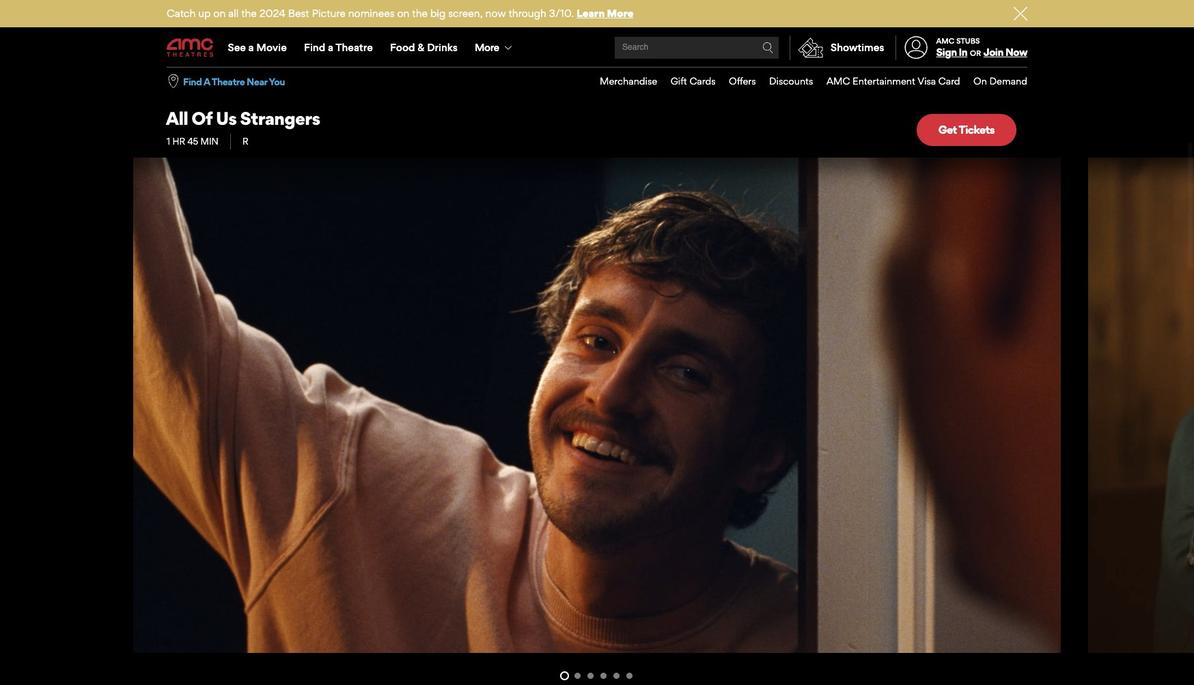 Task type: locate. For each thing, give the bounding box(es) containing it.
screen,
[[448, 7, 483, 20]]

menu down learn
[[167, 29, 1028, 67]]

on demand link
[[960, 68, 1028, 96]]

1 vertical spatial theatre
[[212, 76, 245, 87]]

0 vertical spatial theatre
[[336, 41, 373, 54]]

the left big
[[412, 7, 428, 20]]

on
[[213, 7, 226, 20], [397, 7, 410, 20]]

menu containing more
[[167, 29, 1028, 67]]

previous slide image
[[517, 667, 558, 686]]

find inside "button"
[[183, 76, 202, 87]]

all up 0:50
[[183, 48, 197, 63]]

all of us strangers
[[166, 107, 320, 129]]

0 horizontal spatial the
[[241, 7, 257, 20]]

all
[[183, 48, 197, 63], [166, 107, 188, 129]]

0 horizontal spatial amc
[[827, 75, 850, 87]]

amc logo image
[[167, 39, 215, 57], [167, 39, 215, 57]]

1 vertical spatial of
[[191, 107, 213, 129]]

find a theatre link
[[295, 29, 382, 67]]

amc down the showtimes link
[[827, 75, 850, 87]]

1
[[167, 136, 170, 147]]

sign in or join amc stubs element
[[895, 29, 1028, 67]]

2
[[212, 81, 218, 92]]

1 vertical spatial find
[[183, 76, 202, 87]]

us left see
[[212, 48, 226, 63]]

in
[[959, 46, 968, 59]]

1 vertical spatial all
[[166, 107, 188, 129]]

menu containing merchandise
[[587, 68, 1028, 96]]

all up hr
[[166, 107, 188, 129]]

1 vertical spatial amc
[[827, 75, 850, 87]]

|
[[281, 48, 284, 63]]

1 a from the left
[[248, 41, 254, 54]]

theatre for a
[[336, 41, 373, 54]]

theatre
[[336, 41, 373, 54], [212, 76, 245, 87]]

us up min at the top left of page
[[216, 107, 237, 129]]

1 horizontal spatial a
[[328, 41, 333, 54]]

catch
[[167, 7, 196, 20]]

cookie consent banner dialog
[[0, 649, 1194, 686]]

1 the from the left
[[241, 7, 257, 20]]

0 horizontal spatial on
[[213, 7, 226, 20]]

offers link
[[716, 68, 756, 96]]

of
[[199, 48, 210, 63], [191, 107, 213, 129]]

up
[[198, 7, 211, 20]]

of inside all of us strangers | trailer
[[199, 48, 210, 63]]

0 horizontal spatial a
[[248, 41, 254, 54]]

theatre inside "button"
[[212, 76, 245, 87]]

a inside see a movie link
[[248, 41, 254, 54]]

sign
[[936, 46, 957, 59]]

amc stubs sign in or join now
[[936, 36, 1028, 59]]

1 horizontal spatial amc
[[936, 36, 955, 46]]

amc inside "amc entertainment visa card" link
[[827, 75, 850, 87]]

2 on from the left
[[397, 7, 410, 20]]

of up min at the top left of page
[[191, 107, 213, 129]]

1 horizontal spatial theatre
[[336, 41, 373, 54]]

us
[[212, 48, 226, 63], [216, 107, 237, 129]]

strangers
[[229, 48, 279, 63], [240, 107, 320, 129]]

theatre inside 'link'
[[336, 41, 373, 54]]

find a theatre
[[304, 41, 373, 54]]

the
[[241, 7, 257, 20], [412, 7, 428, 20]]

a inside find a theatre 'link'
[[328, 41, 333, 54]]

of up the 'a'
[[199, 48, 210, 63]]

submit search icon image
[[762, 42, 773, 53]]

2 a from the left
[[328, 41, 333, 54]]

find left the 'a'
[[183, 76, 202, 87]]

more down now
[[475, 41, 499, 54]]

hr
[[173, 136, 185, 147]]

ago
[[255, 81, 272, 92]]

0 vertical spatial of
[[199, 48, 210, 63]]

1 vertical spatial more
[[475, 41, 499, 54]]

amc inside amc stubs sign in or join now
[[936, 36, 955, 46]]

a for theatre
[[328, 41, 333, 54]]

find right |
[[304, 41, 325, 54]]

the right all
[[241, 7, 257, 20]]

menu down showtimes image on the top
[[587, 68, 1028, 96]]

a
[[248, 41, 254, 54], [328, 41, 333, 54]]

on
[[974, 75, 987, 87]]

1 vertical spatial strangers
[[240, 107, 320, 129]]

a down picture
[[328, 41, 333, 54]]

find
[[304, 41, 325, 54], [183, 76, 202, 87]]

0 horizontal spatial find
[[183, 76, 202, 87]]

find for find a theatre near you
[[183, 76, 202, 87]]

0:50
[[183, 81, 205, 92]]

get tickets
[[938, 123, 995, 137]]

0 vertical spatial us
[[212, 48, 226, 63]]

0 vertical spatial all
[[183, 48, 197, 63]]

menu
[[167, 29, 1028, 67], [587, 68, 1028, 96]]

amc up sign
[[936, 36, 955, 46]]

a right see
[[248, 41, 254, 54]]

1 horizontal spatial on
[[397, 7, 410, 20]]

1 hr 45 min
[[167, 136, 219, 147]]

0 vertical spatial amc
[[936, 36, 955, 46]]

all for all of us strangers | trailer
[[183, 48, 197, 63]]

2 the from the left
[[412, 7, 428, 20]]

amc
[[936, 36, 955, 46], [827, 75, 850, 87]]

find a theatre near you
[[183, 76, 285, 87]]

drinks
[[427, 41, 458, 54]]

more
[[607, 7, 634, 20], [475, 41, 499, 54]]

of for all of us strangers
[[191, 107, 213, 129]]

0 horizontal spatial theatre
[[212, 76, 245, 87]]

2 months ago
[[212, 81, 272, 92]]

us for all of us strangers | trailer
[[212, 48, 226, 63]]

find inside 'link'
[[304, 41, 325, 54]]

join now button
[[984, 46, 1028, 59]]

months
[[220, 81, 253, 92]]

discounts
[[769, 75, 813, 87]]

all inside all of us strangers | trailer
[[183, 48, 197, 63]]

a
[[204, 76, 210, 87]]

0 vertical spatial menu
[[167, 29, 1028, 67]]

us inside all of us strangers | trailer
[[212, 48, 226, 63]]

0 vertical spatial strangers
[[229, 48, 279, 63]]

1 horizontal spatial more
[[607, 7, 634, 20]]

1 vertical spatial menu
[[587, 68, 1028, 96]]

theatre for a
[[212, 76, 245, 87]]

0 vertical spatial more
[[607, 7, 634, 20]]

learn more link
[[577, 7, 634, 20]]

amc entertainment visa card
[[827, 75, 960, 87]]

more right learn
[[607, 7, 634, 20]]

now
[[1006, 46, 1028, 59]]

or
[[970, 49, 981, 58]]

merchandise link
[[587, 68, 657, 96]]

0 horizontal spatial more
[[475, 41, 499, 54]]

strangers for all of us strangers
[[240, 107, 320, 129]]

visa
[[918, 75, 936, 87]]

1 horizontal spatial find
[[304, 41, 325, 54]]

on left all
[[213, 7, 226, 20]]

1 horizontal spatial the
[[412, 7, 428, 20]]

more inside button
[[475, 41, 499, 54]]

more button
[[466, 29, 523, 67]]

1 vertical spatial us
[[216, 107, 237, 129]]

strangers inside all of us strangers | trailer
[[229, 48, 279, 63]]

on right nominees
[[397, 7, 410, 20]]

0 vertical spatial find
[[304, 41, 325, 54]]



Task type: describe. For each thing, give the bounding box(es) containing it.
3/10.
[[549, 7, 574, 20]]

entertainment
[[853, 75, 915, 87]]

gift cards
[[671, 75, 716, 87]]

amc for visa
[[827, 75, 850, 87]]

find a theatre near you button
[[183, 75, 285, 88]]

nominees
[[348, 7, 395, 20]]

all
[[228, 7, 239, 20]]

amc for sign
[[936, 36, 955, 46]]

all of us strangers | trailer
[[183, 48, 284, 76]]

user profile image
[[897, 36, 935, 59]]

sign in button
[[936, 46, 968, 59]]

food
[[390, 41, 415, 54]]

strangers for all of us strangers | trailer
[[229, 48, 279, 63]]

a for movie
[[248, 41, 254, 54]]

food & drinks
[[390, 41, 458, 54]]

showtimes
[[831, 41, 884, 54]]

find for find a theatre
[[304, 41, 325, 54]]

get
[[938, 123, 957, 137]]

tickets
[[959, 123, 995, 137]]

of for all of us strangers | trailer
[[199, 48, 210, 63]]

join
[[984, 46, 1004, 59]]

stubs
[[956, 36, 980, 46]]

r
[[242, 136, 248, 147]]

trailer
[[183, 62, 215, 76]]

card
[[939, 75, 960, 87]]

us for all of us strangers
[[216, 107, 237, 129]]

min
[[201, 136, 219, 147]]

search the AMC website text field
[[620, 43, 762, 53]]

gift cards link
[[657, 68, 716, 96]]

see a movie
[[228, 41, 287, 54]]

picture
[[312, 7, 346, 20]]

catch up on all the 2024 best picture nominees on the big screen, now through 3/10. learn more
[[167, 7, 634, 20]]

2024
[[259, 7, 285, 20]]

1 on from the left
[[213, 7, 226, 20]]

through
[[509, 7, 547, 20]]

45
[[187, 136, 198, 147]]

showtimes image
[[791, 36, 831, 60]]

offers
[[729, 75, 756, 87]]

showtimes link
[[790, 36, 884, 60]]

learn
[[577, 7, 605, 20]]

all for all of us strangers
[[166, 107, 188, 129]]

gift
[[671, 75, 687, 87]]

&
[[418, 41, 425, 54]]

amc entertainment visa card link
[[813, 68, 960, 96]]

now
[[485, 7, 506, 20]]

see a movie link
[[219, 29, 295, 67]]

near
[[247, 76, 267, 87]]

on demand
[[974, 75, 1028, 87]]

see
[[228, 41, 246, 54]]

best
[[288, 7, 309, 20]]

demand
[[990, 75, 1028, 87]]

merchandise
[[600, 75, 657, 87]]

get tickets link
[[917, 114, 1017, 146]]

you
[[269, 76, 285, 87]]

movie
[[256, 41, 287, 54]]

discounts link
[[756, 68, 813, 96]]

cards
[[690, 75, 716, 87]]

big
[[430, 7, 446, 20]]

food & drinks link
[[382, 29, 466, 67]]



Task type: vqa. For each thing, say whether or not it's contained in the screenshot.
american
no



